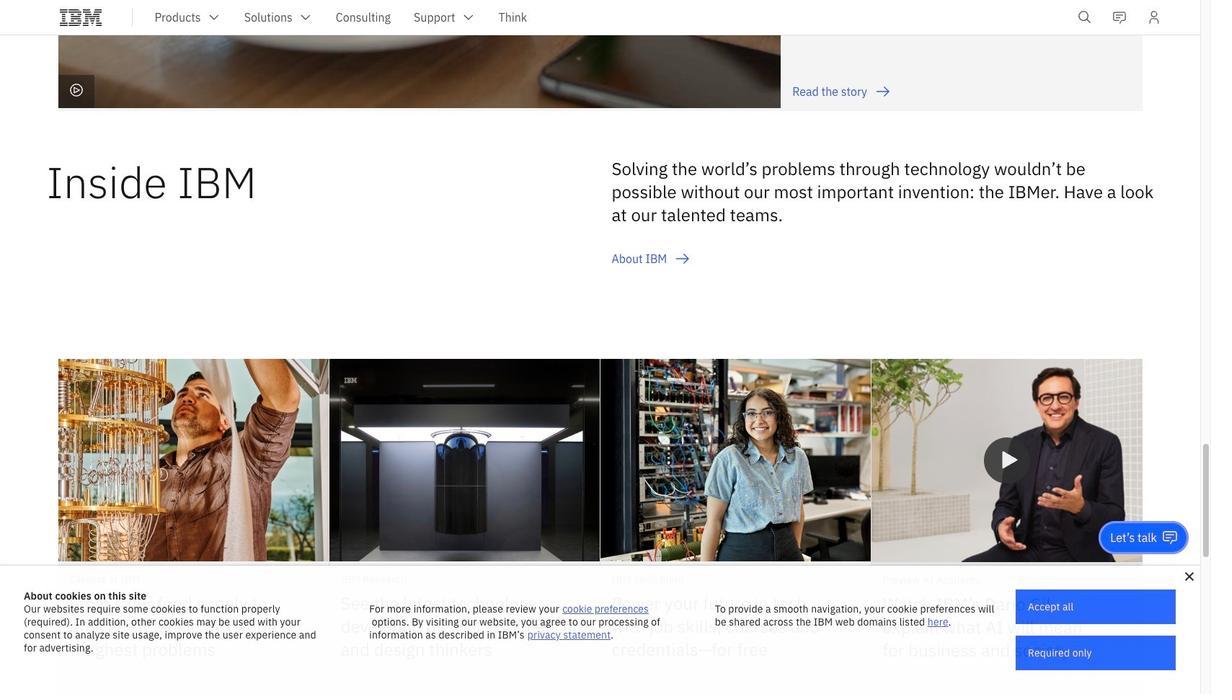 Task type: vqa. For each thing, say whether or not it's contained in the screenshot.
Let's talk element
yes



Task type: describe. For each thing, give the bounding box(es) containing it.
let's talk element
[[1111, 530, 1157, 546]]



